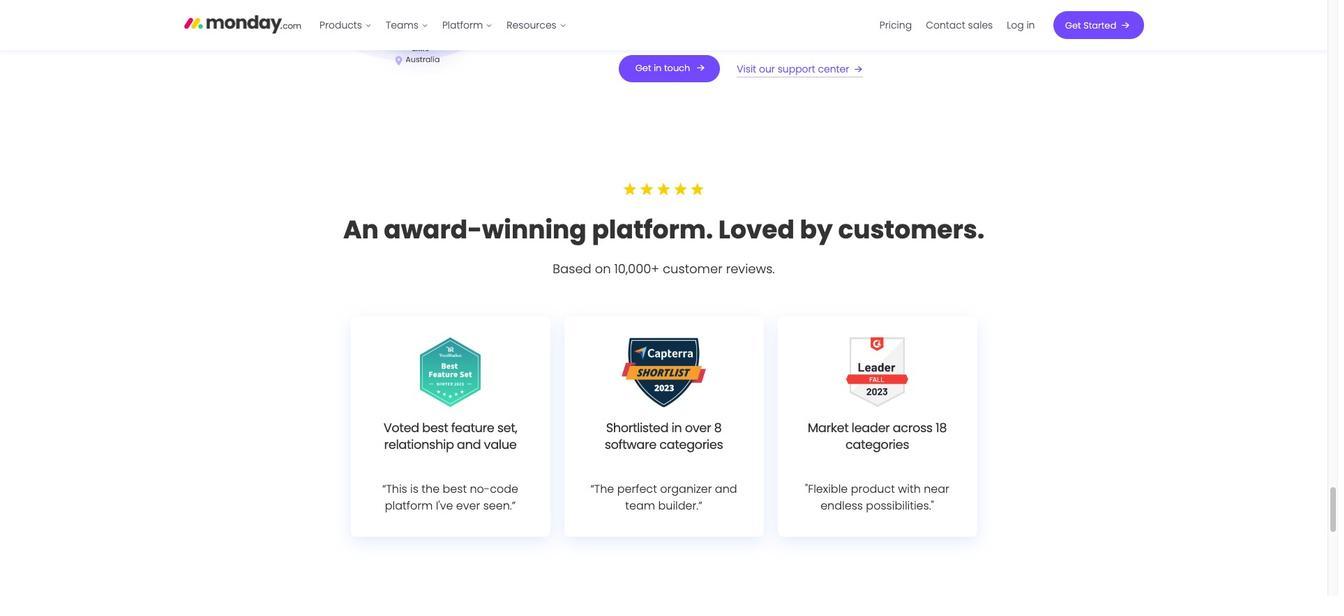 Task type: locate. For each thing, give the bounding box(es) containing it.
pricing link
[[873, 14, 919, 36]]

get inside button
[[1065, 18, 1081, 32]]

0 horizontal spatial and
[[457, 436, 481, 453]]

"flexible
[[805, 481, 848, 497]]

value
[[484, 436, 517, 453]]

1 horizontal spatial in
[[671, 419, 682, 437]]

endless
[[821, 498, 863, 514]]

categories up organizer
[[659, 436, 723, 453]]

get started button
[[1053, 11, 1144, 39]]

2 vertical spatial in
[[671, 419, 682, 437]]

in
[[1027, 18, 1035, 32], [654, 61, 662, 75], [671, 419, 682, 437]]

and left value
[[457, 436, 481, 453]]

categories inside shortlisted in over 8 software categories
[[659, 436, 723, 453]]

1 horizontal spatial get
[[1065, 18, 1081, 32]]

platform
[[442, 18, 483, 32]]

over
[[685, 419, 711, 437]]

and
[[457, 436, 481, 453], [715, 481, 737, 497]]

with
[[898, 481, 921, 497]]

visit our support center
[[737, 62, 849, 76]]

"the
[[590, 481, 614, 497]]

0 vertical spatial get
[[1065, 18, 1081, 32]]

in for shortlisted
[[671, 419, 682, 437]]

shortlisted
[[606, 419, 668, 437]]

2 horizontal spatial in
[[1027, 18, 1035, 32]]

0 horizontal spatial get
[[635, 61, 651, 75]]

0 vertical spatial best
[[422, 419, 448, 437]]

2 list from the left
[[873, 0, 1042, 50]]

in left touch
[[654, 61, 662, 75]]

1 vertical spatial best
[[443, 481, 467, 497]]

touch
[[664, 61, 690, 75]]

the
[[422, 481, 440, 497]]

get
[[1065, 18, 1081, 32], [635, 61, 651, 75]]

an award-winning platform. loved by customers.
[[343, 212, 984, 248]]

seen."
[[483, 498, 516, 514]]

reviews.
[[726, 260, 775, 278]]

best right voted
[[422, 419, 448, 437]]

in right log
[[1027, 18, 1035, 32]]

get left touch
[[635, 61, 651, 75]]

1 vertical spatial in
[[654, 61, 662, 75]]

near
[[924, 481, 949, 497]]

in for get
[[654, 61, 662, 75]]

best up i've
[[443, 481, 467, 497]]

get in touch button
[[619, 55, 720, 82]]

get for get in touch
[[635, 61, 651, 75]]

in inside list
[[1027, 18, 1035, 32]]

in inside button
[[654, 61, 662, 75]]

get inside button
[[635, 61, 651, 75]]

teams
[[386, 18, 419, 32]]

18
[[936, 419, 947, 437]]

feature
[[451, 419, 494, 437]]

1 horizontal spatial categories
[[845, 436, 909, 453]]

capterra shortlist 2022 badge image
[[622, 338, 706, 407]]

support globe image
[[228, 0, 577, 75]]

products link
[[313, 14, 379, 36]]

in inside shortlisted in over 8 software categories
[[671, 419, 682, 437]]

voted
[[383, 419, 419, 437]]

0 vertical spatial and
[[457, 436, 481, 453]]

0 vertical spatial in
[[1027, 18, 1035, 32]]

1 list from the left
[[313, 0, 573, 50]]

and inside "the perfect organizer and team builder."
[[715, 481, 737, 497]]

categories up product
[[845, 436, 909, 453]]

no-
[[470, 481, 490, 497]]

loved
[[718, 212, 795, 248]]

0 horizontal spatial categories
[[659, 436, 723, 453]]

1 vertical spatial get
[[635, 61, 651, 75]]

1 horizontal spatial and
[[715, 481, 737, 497]]

best
[[422, 419, 448, 437], [443, 481, 467, 497]]

"flexible product with near endless possibilities."
[[805, 481, 949, 514]]

monday.com logo image
[[184, 9, 301, 38]]

list
[[313, 0, 573, 50], [873, 0, 1042, 50]]

based
[[553, 260, 591, 278]]

get left started
[[1065, 18, 1081, 32]]

winning
[[482, 212, 587, 248]]

"this
[[382, 481, 407, 497]]

1 horizontal spatial list
[[873, 0, 1042, 50]]

in left over
[[671, 419, 682, 437]]

set,
[[497, 419, 517, 437]]

platform
[[385, 498, 433, 514]]

categories
[[659, 436, 723, 453], [845, 436, 909, 453]]

0 horizontal spatial in
[[654, 61, 662, 75]]

1 vertical spatial and
[[715, 481, 737, 497]]

1 categories from the left
[[659, 436, 723, 453]]

platform link
[[435, 14, 500, 36]]

sales
[[968, 18, 993, 32]]

perfect
[[617, 481, 657, 497]]

log in
[[1007, 18, 1035, 32]]

and right organizer
[[715, 481, 737, 497]]

list containing pricing
[[873, 0, 1042, 50]]

customer
[[663, 260, 723, 278]]

0 horizontal spatial list
[[313, 0, 573, 50]]

products
[[320, 18, 362, 32]]

software
[[605, 436, 656, 453]]

code
[[490, 481, 518, 497]]

2 categories from the left
[[845, 436, 909, 453]]

and inside voted best feature set, relationship and value
[[457, 436, 481, 453]]

5 full stars rating image
[[623, 183, 705, 197]]



Task type: vqa. For each thing, say whether or not it's contained in the screenshot.
the bottommost best
yes



Task type: describe. For each thing, give the bounding box(es) containing it.
across
[[893, 419, 933, 437]]

an
[[343, 212, 379, 248]]

builder."
[[658, 498, 702, 514]]

trustradius badge of best feature set 2022 image
[[420, 338, 480, 407]]

possibilities."
[[866, 498, 934, 514]]

relationship
[[384, 436, 454, 453]]

ever
[[456, 498, 480, 514]]

contact sales button
[[919, 14, 1000, 36]]

product
[[851, 481, 895, 497]]

team
[[625, 498, 655, 514]]

voted best feature set, relationship and value
[[383, 419, 517, 453]]

get in touch
[[635, 61, 690, 75]]

log in link
[[1000, 14, 1042, 36]]

"the perfect organizer and team builder."
[[590, 481, 737, 514]]

in for log
[[1027, 18, 1035, 32]]

started
[[1084, 18, 1116, 32]]

award-
[[384, 212, 482, 248]]

get in touch link
[[619, 55, 720, 82]]

i've
[[436, 498, 453, 514]]

main element
[[313, 0, 1144, 50]]

shortlisted in over 8 software categories
[[605, 419, 723, 453]]

leader
[[851, 419, 890, 437]]

our
[[759, 62, 775, 76]]

market
[[808, 419, 848, 437]]

market leader across 18 categories
[[808, 419, 947, 453]]

g2 leader winter 2022 badge image
[[846, 338, 909, 407]]

"this is the best no-code platform i've ever seen."
[[382, 481, 518, 514]]

is
[[410, 481, 419, 497]]

platform.
[[592, 212, 713, 248]]

contact
[[926, 18, 965, 32]]

get for get started
[[1065, 18, 1081, 32]]

support
[[778, 62, 815, 76]]

8
[[714, 419, 722, 437]]

get started
[[1065, 18, 1116, 32]]

10,000+
[[614, 260, 659, 278]]

pricing
[[880, 18, 912, 32]]

customers.
[[838, 212, 984, 248]]

by
[[800, 212, 833, 248]]

contact sales
[[926, 18, 993, 32]]

teams link
[[379, 14, 435, 36]]

visit our support center link
[[737, 60, 866, 77]]

list containing products
[[313, 0, 573, 50]]

resources
[[507, 18, 557, 32]]

on
[[595, 260, 611, 278]]

based on 10,000+ customer reviews.
[[553, 260, 775, 278]]

visit
[[737, 62, 756, 76]]

log
[[1007, 18, 1024, 32]]

best inside "this is the best no-code platform i've ever seen."
[[443, 481, 467, 497]]

resources link
[[500, 14, 573, 36]]

organizer
[[660, 481, 712, 497]]

center
[[818, 62, 849, 76]]

categories inside market leader across 18 categories
[[845, 436, 909, 453]]

best inside voted best feature set, relationship and value
[[422, 419, 448, 437]]



